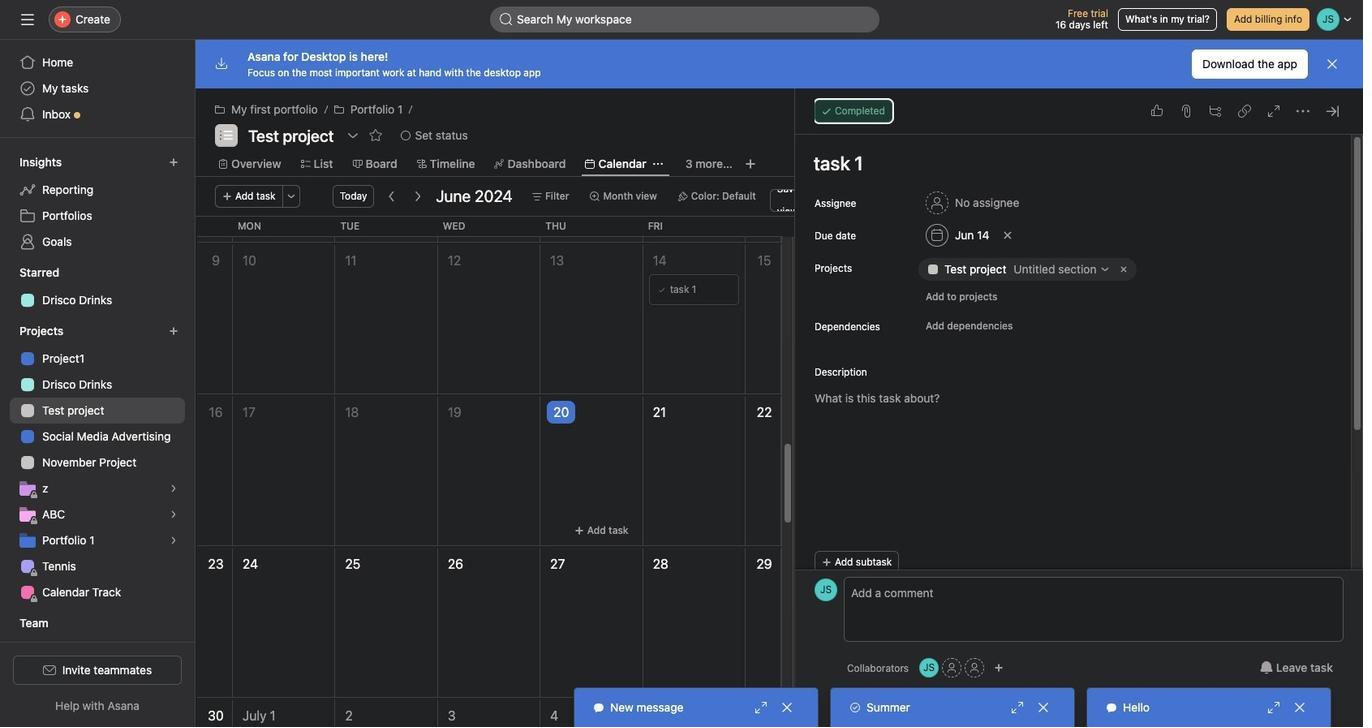 Task type: describe. For each thing, give the bounding box(es) containing it.
expand summer image
[[1012, 701, 1025, 714]]

js image
[[821, 579, 832, 602]]

main content inside task 1 dialog
[[796, 135, 1352, 727]]

add subtask image
[[1210, 105, 1223, 118]]

see details, abc image
[[169, 510, 179, 520]]

list image
[[220, 129, 233, 142]]

Task Name text field
[[804, 145, 1332, 182]]

attachments: add a file to this task, task 1 image
[[1180, 105, 1193, 118]]

js image
[[924, 658, 935, 678]]

close image for expand summer image
[[1038, 701, 1050, 714]]

projects element
[[0, 317, 195, 609]]

close image for expand hello icon
[[1294, 701, 1307, 714]]

more actions for this task image
[[1297, 105, 1310, 118]]

copy task link image
[[1239, 105, 1252, 118]]

add or remove collaborators image
[[995, 663, 1004, 673]]

add tab image
[[744, 157, 757, 170]]

see details, portfolio 1 image
[[169, 536, 179, 546]]

dismiss image
[[1327, 58, 1340, 71]]

add to starred image
[[369, 129, 382, 142]]

task 1 dialog
[[796, 88, 1364, 727]]

new project or portfolio image
[[169, 326, 179, 336]]

0 likes. click to like this task image
[[1151, 105, 1164, 118]]

isinverse image
[[500, 13, 513, 26]]

teams element
[[0, 609, 195, 667]]

previous month image
[[386, 190, 399, 203]]



Task type: vqa. For each thing, say whether or not it's contained in the screenshot.
Starred element
yes



Task type: locate. For each thing, give the bounding box(es) containing it.
hide sidebar image
[[21, 13, 34, 26]]

2 close image from the left
[[1294, 701, 1307, 714]]

expand hello image
[[1268, 701, 1281, 714]]

1 close image from the left
[[1038, 701, 1050, 714]]

close image
[[1038, 701, 1050, 714], [1294, 701, 1307, 714]]

main content
[[796, 135, 1352, 727]]

insights element
[[0, 148, 195, 258]]

close image right expand summer image
[[1038, 701, 1050, 714]]

clear due date image
[[1004, 231, 1013, 240]]

see details, z image
[[169, 484, 179, 494]]

close image
[[781, 701, 794, 714]]

starred element
[[0, 258, 195, 317]]

global element
[[0, 40, 195, 137]]

next month image
[[412, 190, 425, 203]]

1 horizontal spatial close image
[[1294, 701, 1307, 714]]

expand new message image
[[755, 701, 768, 714]]

tab actions image
[[653, 159, 663, 169]]

0 horizontal spatial close image
[[1038, 701, 1050, 714]]

full screen image
[[1268, 105, 1281, 118]]

None text field
[[244, 124, 338, 147]]

list box
[[490, 6, 880, 32]]

show options image
[[346, 129, 359, 142]]

new insights image
[[169, 157, 179, 167]]

close details image
[[1327, 105, 1340, 118]]

close image right expand hello icon
[[1294, 701, 1307, 714]]

more actions image
[[286, 192, 296, 201]]

remove image
[[1117, 263, 1130, 276]]



